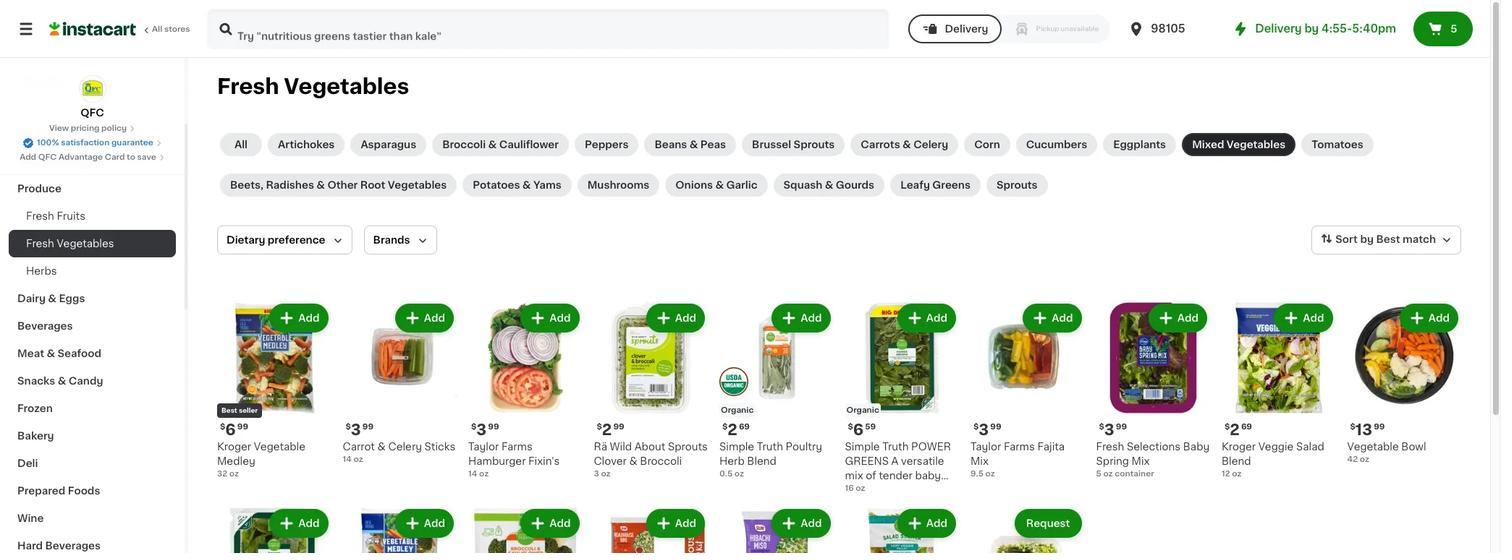 Task type: describe. For each thing, give the bounding box(es) containing it.
3 inside rä wild about sprouts clover & broccoli 3 oz
[[594, 470, 599, 478]]

3 for taylor farms fajita mix
[[979, 422, 989, 438]]

$ 3 99 for fresh selections baby spring mix
[[1099, 422, 1127, 438]]

brussel
[[752, 140, 791, 150]]

vegetables right mixed
[[1227, 140, 1286, 150]]

$ for taylor farms hamburger fixin's
[[471, 423, 476, 431]]

peppers link
[[575, 133, 639, 156]]

oz right 16
[[856, 485, 865, 493]]

99 for vegetable bowl
[[1374, 423, 1385, 431]]

wine
[[17, 514, 44, 524]]

request button
[[1016, 511, 1080, 537]]

versatile
[[901, 456, 944, 466]]

bowl
[[1401, 442, 1426, 452]]

5 inside fresh selections baby spring mix 5 oz container
[[1096, 470, 1101, 478]]

2 for simple
[[728, 422, 737, 438]]

corn link
[[964, 133, 1010, 156]]

rä
[[594, 442, 607, 452]]

thanksgiving
[[17, 156, 87, 166]]

$ for carrot & celery sticks
[[346, 423, 351, 431]]

98105
[[1151, 23, 1185, 34]]

& for potatoes & yams
[[522, 180, 531, 190]]

& for snacks & candy
[[58, 376, 66, 387]]

all for all stores
[[152, 25, 162, 33]]

yams
[[533, 180, 561, 190]]

hard beverages link
[[9, 533, 176, 554]]

cucumbers
[[1026, 140, 1087, 150]]

vegetables down fresh fruits link
[[57, 239, 114, 249]]

$ for taylor farms fajita mix
[[973, 423, 979, 431]]

2 for rä
[[602, 422, 612, 438]]

vegetable inside kroger vegetable medley 32 oz
[[254, 442, 305, 452]]

product group containing 13
[[1347, 301, 1461, 466]]

medley
[[217, 456, 255, 466]]

$ 3 99 for carrot & celery sticks
[[346, 422, 374, 438]]

sprouts inside rä wild about sprouts clover & broccoli 3 oz
[[668, 442, 708, 452]]

truth for a
[[882, 442, 909, 452]]

leafy
[[900, 180, 930, 190]]

taylor farms fajita mix 9.5 oz
[[971, 442, 1065, 478]]

sort
[[1336, 235, 1358, 245]]

$ 2 69 for kroger veggie salad blend
[[1225, 422, 1252, 438]]

best match
[[1376, 235, 1436, 245]]

service type group
[[909, 14, 1111, 43]]

meat & seafood
[[17, 349, 101, 359]]

match
[[1403, 235, 1436, 245]]

100% satisfaction guarantee button
[[23, 135, 162, 149]]

eggplants link
[[1103, 133, 1176, 156]]

qfc logo image
[[79, 75, 106, 103]]

oz inside the taylor farms fajita mix 9.5 oz
[[985, 470, 995, 478]]

celery for carrot
[[388, 442, 422, 452]]

0 vertical spatial broccoli
[[442, 140, 486, 150]]

5 inside button
[[1451, 24, 1457, 34]]

delivery for delivery
[[945, 24, 988, 34]]

mix inside the taylor farms fajita mix 9.5 oz
[[971, 456, 989, 466]]

potatoes
[[473, 180, 520, 190]]

$ 2 99
[[597, 422, 624, 438]]

garlic
[[726, 180, 757, 190]]

all stores
[[152, 25, 190, 33]]

vegetables right root
[[388, 180, 447, 190]]

carrots & celery link
[[851, 133, 958, 156]]

2 organic from the left
[[846, 406, 879, 414]]

brussel sprouts
[[752, 140, 835, 150]]

$ 3 99 for taylor farms fajita mix
[[973, 422, 1001, 438]]

salad
[[1296, 442, 1324, 452]]

onions & garlic link
[[665, 174, 768, 197]]

$ for simple truth power greens a versatile mix of tender baby spinach, mizuna, chard & kale
[[848, 423, 853, 431]]

stores
[[164, 25, 190, 33]]

herbs
[[26, 266, 57, 276]]

kroger for 2
[[1222, 442, 1256, 452]]

save
[[137, 153, 156, 161]]

delivery for delivery by 4:55-5:40pm
[[1255, 23, 1302, 34]]

truth for blend
[[757, 442, 783, 452]]

3 for taylor farms hamburger fixin's
[[476, 422, 487, 438]]

carrot & celery sticks 14 oz
[[343, 442, 455, 464]]

baby
[[915, 471, 941, 481]]

mixed vegetables link
[[1182, 133, 1296, 156]]

fruits
[[57, 211, 85, 221]]

kale
[[887, 500, 908, 510]]

prepared foods
[[17, 486, 100, 497]]

beverages inside beverages link
[[17, 321, 73, 331]]

& for beans & peas
[[690, 140, 698, 150]]

fresh inside fresh selections baby spring mix 5 oz container
[[1096, 442, 1124, 452]]

artichokes
[[278, 140, 335, 150]]

6 for kroger vegetable medley
[[225, 422, 236, 438]]

98105 button
[[1128, 9, 1215, 49]]

onions & garlic
[[676, 180, 757, 190]]

foods
[[68, 486, 100, 497]]

oz inside kroger vegetable medley 32 oz
[[229, 470, 239, 478]]

simple truth power greens a versatile mix of tender baby spinach, mizuna, chard & kale
[[845, 442, 951, 510]]

meat & seafood link
[[9, 340, 176, 368]]

99 for fresh selections baby spring mix
[[1116, 423, 1127, 431]]

again
[[73, 48, 102, 59]]

chard
[[845, 500, 874, 510]]

snacks & candy
[[17, 376, 103, 387]]

5 button
[[1414, 12, 1473, 46]]

spring
[[1096, 456, 1129, 466]]

greens
[[845, 456, 889, 466]]

to
[[127, 153, 135, 161]]

farms for fajita
[[1004, 442, 1035, 452]]

delivery by 4:55-5:40pm link
[[1232, 20, 1396, 38]]

oz inside fresh selections baby spring mix 5 oz container
[[1103, 470, 1113, 478]]

& inside simple truth power greens a versatile mix of tender baby spinach, mizuna, chard & kale
[[877, 500, 885, 510]]

thanksgiving link
[[9, 148, 176, 175]]

& for squash & gourds
[[825, 180, 833, 190]]

add inside 'link'
[[20, 153, 36, 161]]

broccoli inside rä wild about sprouts clover & broccoli 3 oz
[[640, 456, 682, 466]]

tomatoes link
[[1302, 133, 1374, 156]]

candy
[[69, 376, 103, 387]]

all for all
[[234, 140, 248, 150]]

14 for carrot & celery sticks
[[343, 456, 352, 464]]

radishes
[[266, 180, 314, 190]]

69 for kroger
[[1241, 423, 1252, 431]]

peas
[[701, 140, 726, 150]]

100% satisfaction guarantee
[[37, 139, 153, 147]]

delivery button
[[909, 14, 1001, 43]]

eggplants
[[1113, 140, 1166, 150]]

prepared
[[17, 486, 65, 497]]

beans & peas
[[655, 140, 726, 150]]

sticks
[[425, 442, 455, 452]]

& for carrots & celery
[[903, 140, 911, 150]]

poultry
[[786, 442, 822, 452]]

kroger veggie salad blend 12 oz
[[1222, 442, 1324, 478]]

69 for simple
[[739, 423, 750, 431]]

vegetable inside vegetable bowl 42 oz
[[1347, 442, 1399, 452]]

mushrooms
[[587, 180, 649, 190]]

prepared foods link
[[9, 478, 176, 505]]

59
[[865, 423, 876, 431]]

deli link
[[9, 450, 176, 478]]

vegetable bowl 42 oz
[[1347, 442, 1426, 464]]

broccoli & cauliflower link
[[432, 133, 569, 156]]

other
[[327, 180, 358, 190]]

instacart logo image
[[49, 20, 136, 38]]

99 for kroger vegetable medley
[[237, 423, 248, 431]]

simple for herb
[[719, 442, 754, 452]]

wine link
[[9, 505, 176, 533]]

greens
[[932, 180, 971, 190]]

hamburger
[[468, 456, 526, 466]]

mix inside fresh selections baby spring mix 5 oz container
[[1132, 456, 1150, 466]]

clover
[[594, 456, 627, 466]]

4:55-
[[1322, 23, 1352, 34]]

mizuna,
[[890, 485, 929, 495]]

dairy
[[17, 294, 46, 304]]

snacks
[[17, 376, 55, 387]]

it
[[64, 48, 71, 59]]

& for dairy & eggs
[[48, 294, 56, 304]]

selections
[[1127, 442, 1181, 452]]

$ for kroger veggie salad blend
[[1225, 423, 1230, 431]]

$ for kroger vegetable medley
[[220, 423, 225, 431]]



Task type: locate. For each thing, give the bounding box(es) containing it.
1 $ 3 99 from the left
[[346, 422, 374, 438]]

1 horizontal spatial blend
[[1222, 456, 1251, 466]]

blend
[[747, 456, 777, 466], [1222, 456, 1251, 466]]

2 $ 2 69 from the left
[[1225, 422, 1252, 438]]

kroger for 6
[[217, 442, 251, 452]]

& left candy
[[58, 376, 66, 387]]

$ 2 69 up kroger veggie salad blend 12 oz
[[1225, 422, 1252, 438]]

0 vertical spatial 5
[[1451, 24, 1457, 34]]

best left match
[[1376, 235, 1400, 245]]

99 for taylor farms hamburger fixin's
[[488, 423, 499, 431]]

4 99 from the left
[[613, 423, 624, 431]]

kroger inside kroger vegetable medley 32 oz
[[217, 442, 251, 452]]

farms for hamburger
[[502, 442, 533, 452]]

1 horizontal spatial sprouts
[[794, 140, 835, 150]]

1 horizontal spatial simple
[[845, 442, 880, 452]]

celery inside carrot & celery sticks 14 oz
[[388, 442, 422, 452]]

0 horizontal spatial 69
[[739, 423, 750, 431]]

& inside "squash & gourds" link
[[825, 180, 833, 190]]

mix
[[845, 471, 863, 481]]

1 horizontal spatial all
[[234, 140, 248, 150]]

2 simple from the left
[[845, 442, 880, 452]]

$ for fresh selections baby spring mix
[[1099, 423, 1104, 431]]

& inside dairy & eggs link
[[48, 294, 56, 304]]

$ up '12'
[[1225, 423, 1230, 431]]

cucumbers link
[[1016, 133, 1097, 156]]

dairy & eggs
[[17, 294, 85, 304]]

2 mix from the left
[[1132, 456, 1150, 466]]

1 vertical spatial all
[[234, 140, 248, 150]]

0 vertical spatial sprouts
[[794, 140, 835, 150]]

0 horizontal spatial 14
[[343, 456, 352, 464]]

1 vertical spatial broccoli
[[640, 456, 682, 466]]

power
[[911, 442, 951, 452]]

best for best seller
[[221, 407, 237, 414]]

$ inside the $ 6 59
[[848, 423, 853, 431]]

0 horizontal spatial taylor
[[468, 442, 499, 452]]

1 horizontal spatial by
[[1360, 235, 1374, 245]]

0 horizontal spatial vegetable
[[254, 442, 305, 452]]

& inside beans & peas link
[[690, 140, 698, 150]]

& inside carrots & celery link
[[903, 140, 911, 150]]

oz inside vegetable bowl 42 oz
[[1360, 456, 1369, 464]]

99 up the taylor farms fajita mix 9.5 oz
[[990, 423, 1001, 431]]

99 for carrot & celery sticks
[[362, 423, 374, 431]]

oz down hamburger
[[479, 470, 489, 478]]

oz right 0.5
[[735, 470, 744, 478]]

broccoli & cauliflower
[[442, 140, 559, 150]]

0 horizontal spatial blend
[[747, 456, 777, 466]]

99 inside $ 13 99
[[1374, 423, 1385, 431]]

onions
[[676, 180, 713, 190]]

2 farms from the left
[[1004, 442, 1035, 452]]

99 up carrot
[[362, 423, 374, 431]]

& inside potatoes & yams link
[[522, 180, 531, 190]]

fresh vegetables down fruits
[[26, 239, 114, 249]]

mix
[[971, 456, 989, 466], [1132, 456, 1150, 466]]

& inside rä wild about sprouts clover & broccoli 3 oz
[[629, 456, 637, 466]]

10 $ from the left
[[1350, 423, 1356, 431]]

5 $ from the left
[[722, 423, 728, 431]]

0 horizontal spatial kroger
[[217, 442, 251, 452]]

0 horizontal spatial celery
[[388, 442, 422, 452]]

2 $ from the left
[[346, 423, 351, 431]]

$ up 9.5
[[973, 423, 979, 431]]

1 2 from the left
[[602, 422, 612, 438]]

sprouts link
[[986, 174, 1048, 197]]

2 horizontal spatial 2
[[1230, 422, 1240, 438]]

& inside snacks & candy link
[[58, 376, 66, 387]]

all
[[152, 25, 162, 33], [234, 140, 248, 150]]

14 down hamburger
[[468, 470, 477, 478]]

& inside the meat & seafood link
[[47, 349, 55, 359]]

celery up leafy greens
[[914, 140, 948, 150]]

1 horizontal spatial kroger
[[1222, 442, 1256, 452]]

$ up hamburger
[[471, 423, 476, 431]]

0 vertical spatial all
[[152, 25, 162, 33]]

& left cauliflower
[[488, 140, 497, 150]]

all up beets,
[[234, 140, 248, 150]]

1 horizontal spatial qfc
[[81, 108, 104, 118]]

0 horizontal spatial 5
[[1096, 470, 1101, 478]]

organic up 59
[[846, 406, 879, 414]]

qfc up view pricing policy link on the top
[[81, 108, 104, 118]]

1 horizontal spatial truth
[[882, 442, 909, 452]]

farms inside the taylor farms fajita mix 9.5 oz
[[1004, 442, 1035, 452]]

oz down 'spring'
[[1103, 470, 1113, 478]]

best for best match
[[1376, 235, 1400, 245]]

$ up herb
[[722, 423, 728, 431]]

1 horizontal spatial 2
[[728, 422, 737, 438]]

item badge image
[[719, 368, 748, 397]]

1 vertical spatial 14
[[468, 470, 477, 478]]

fresh up herbs
[[26, 239, 54, 249]]

$ up 42
[[1350, 423, 1356, 431]]

1 vertical spatial celery
[[388, 442, 422, 452]]

hard
[[17, 541, 43, 552]]

carrot
[[343, 442, 375, 452]]

1 horizontal spatial taylor
[[971, 442, 1001, 452]]

sprouts down corn
[[997, 180, 1038, 190]]

organic down item badge icon on the bottom left of the page
[[721, 406, 754, 414]]

0 horizontal spatial 6
[[225, 422, 236, 438]]

view pricing policy
[[49, 124, 127, 132]]

$ for rä wild about sprouts clover & broccoli
[[597, 423, 602, 431]]

best
[[1376, 235, 1400, 245], [221, 407, 237, 414]]

best inside field
[[1376, 235, 1400, 245]]

1 taylor from the left
[[468, 442, 499, 452]]

1 6 from the left
[[225, 422, 236, 438]]

1 69 from the left
[[739, 423, 750, 431]]

2 up '12'
[[1230, 422, 1240, 438]]

1 horizontal spatial 6
[[853, 422, 864, 438]]

2 blend from the left
[[1222, 456, 1251, 466]]

kroger inside kroger veggie salad blend 12 oz
[[1222, 442, 1256, 452]]

1 vertical spatial 5
[[1096, 470, 1101, 478]]

0 horizontal spatial all
[[152, 25, 162, 33]]

14 inside carrot & celery sticks 14 oz
[[343, 456, 352, 464]]

fresh fruits
[[26, 211, 85, 221]]

14
[[343, 456, 352, 464], [468, 470, 477, 478]]

$ 2 69 up herb
[[722, 422, 750, 438]]

99 right 13
[[1374, 423, 1385, 431]]

& right carrot
[[377, 442, 386, 452]]

3 $ 3 99 from the left
[[973, 422, 1001, 438]]

2 6 from the left
[[853, 422, 864, 438]]

0 horizontal spatial qfc
[[38, 153, 57, 161]]

0 vertical spatial beverages
[[17, 321, 73, 331]]

$ left 59
[[848, 423, 853, 431]]

taylor for taylor farms fajita mix
[[971, 442, 1001, 452]]

fresh up all link
[[217, 76, 279, 97]]

2 $ 3 99 from the left
[[471, 422, 499, 438]]

$ inside $ 6 99
[[220, 423, 225, 431]]

bakery
[[17, 431, 54, 442]]

buy it again
[[41, 48, 102, 59]]

beverages down dairy & eggs
[[17, 321, 73, 331]]

oz inside simple truth poultry herb blend 0.5 oz
[[735, 470, 744, 478]]

1 horizontal spatial best
[[1376, 235, 1400, 245]]

2 taylor from the left
[[971, 442, 1001, 452]]

1 horizontal spatial delivery
[[1255, 23, 1302, 34]]

oz right 9.5
[[985, 470, 995, 478]]

beans & peas link
[[644, 133, 736, 156]]

simple inside simple truth power greens a versatile mix of tender baby spinach, mizuna, chard & kale
[[845, 442, 880, 452]]

0 vertical spatial by
[[1305, 23, 1319, 34]]

69 up herb
[[739, 423, 750, 431]]

$ down best seller
[[220, 423, 225, 431]]

beets,
[[230, 180, 263, 190]]

1 simple from the left
[[719, 442, 754, 452]]

blend right herb
[[747, 456, 777, 466]]

lists
[[41, 77, 65, 88]]

taylor up 9.5
[[971, 442, 1001, 452]]

4 $ 3 99 from the left
[[1099, 422, 1127, 438]]

1 horizontal spatial broccoli
[[640, 456, 682, 466]]

3 up hamburger
[[476, 422, 487, 438]]

fresh vegetables
[[217, 76, 409, 97], [26, 239, 114, 249]]

farms left the fajita in the right bottom of the page
[[1004, 442, 1035, 452]]

mix up the container
[[1132, 456, 1150, 466]]

simple up herb
[[719, 442, 754, 452]]

0 horizontal spatial 2
[[602, 422, 612, 438]]

& left garlic
[[715, 180, 724, 190]]

1 horizontal spatial $ 2 69
[[1225, 422, 1252, 438]]

1 kroger from the left
[[217, 442, 251, 452]]

99 inside $ 2 99
[[613, 423, 624, 431]]

taylor inside the 'taylor farms hamburger fixin's 14 oz'
[[468, 442, 499, 452]]

add button
[[271, 305, 327, 331], [396, 305, 452, 331], [522, 305, 578, 331], [648, 305, 704, 331], [773, 305, 829, 331], [899, 305, 955, 331], [1024, 305, 1080, 331], [1150, 305, 1206, 331], [1275, 305, 1331, 331], [1401, 305, 1457, 331], [271, 511, 327, 537], [396, 511, 452, 537], [522, 511, 578, 537], [648, 511, 704, 537], [773, 511, 829, 537], [899, 511, 955, 537]]

fresh down produce
[[26, 211, 54, 221]]

vegetable
[[254, 442, 305, 452], [1347, 442, 1399, 452]]

5:40pm
[[1352, 23, 1396, 34]]

$ inside $ 2 99
[[597, 423, 602, 431]]

1 organic from the left
[[721, 406, 754, 414]]

cauliflower
[[499, 140, 559, 150]]

oz right 42
[[1360, 456, 1369, 464]]

rä wild about sprouts clover & broccoli 3 oz
[[594, 442, 708, 478]]

1 vertical spatial qfc
[[38, 153, 57, 161]]

2 vertical spatial sprouts
[[668, 442, 708, 452]]

6 left 59
[[853, 422, 864, 438]]

$ 3 99
[[346, 422, 374, 438], [471, 422, 499, 438], [973, 422, 1001, 438], [1099, 422, 1127, 438]]

$ for vegetable bowl
[[1350, 423, 1356, 431]]

by inside field
[[1360, 235, 1374, 245]]

squash & gourds link
[[773, 174, 885, 197]]

simple up greens
[[845, 442, 880, 452]]

1 horizontal spatial farms
[[1004, 442, 1035, 452]]

truth inside simple truth power greens a versatile mix of tender baby spinach, mizuna, chard & kale
[[882, 442, 909, 452]]

4 $ from the left
[[597, 423, 602, 431]]

2 up rä on the left bottom of the page
[[602, 422, 612, 438]]

& for broccoli & cauliflower
[[488, 140, 497, 150]]

0 horizontal spatial $ 2 69
[[722, 422, 750, 438]]

2 kroger from the left
[[1222, 442, 1256, 452]]

1 mix from the left
[[971, 456, 989, 466]]

1 $ 2 69 from the left
[[722, 422, 750, 438]]

0 horizontal spatial truth
[[757, 442, 783, 452]]

blend inside simple truth poultry herb blend 0.5 oz
[[747, 456, 777, 466]]

mix up 9.5
[[971, 456, 989, 466]]

99 up hamburger
[[488, 423, 499, 431]]

99 for taylor farms fajita mix
[[990, 423, 1001, 431]]

0 horizontal spatial broccoli
[[442, 140, 486, 150]]

& for meat & seafood
[[47, 349, 55, 359]]

& inside carrot & celery sticks 14 oz
[[377, 442, 386, 452]]

potatoes & yams link
[[463, 174, 572, 197]]

fresh vegetables up artichokes link on the top
[[217, 76, 409, 97]]

vegetable down $ 13 99
[[1347, 442, 1399, 452]]

$ 6 99
[[220, 422, 248, 438]]

beverages link
[[9, 313, 176, 340]]

brands
[[373, 235, 410, 245]]

1 vertical spatial best
[[221, 407, 237, 414]]

delivery inside button
[[945, 24, 988, 34]]

taylor for taylor farms hamburger fixin's
[[468, 442, 499, 452]]

kroger up the medley
[[217, 442, 251, 452]]

seafood
[[58, 349, 101, 359]]

eggs
[[59, 294, 85, 304]]

corn
[[974, 140, 1000, 150]]

veggie
[[1258, 442, 1294, 452]]

frozen link
[[9, 395, 176, 423]]

3 for fresh selections baby spring mix
[[1104, 422, 1114, 438]]

1 horizontal spatial fresh vegetables
[[217, 76, 409, 97]]

best seller
[[221, 407, 258, 414]]

$ up 'spring'
[[1099, 423, 1104, 431]]

1 blend from the left
[[747, 456, 777, 466]]

request
[[1026, 519, 1070, 529]]

kroger up '12'
[[1222, 442, 1256, 452]]

gourds
[[836, 180, 874, 190]]

$ up carrot
[[346, 423, 351, 431]]

by left "4:55-"
[[1305, 23, 1319, 34]]

beverages inside hard beverages link
[[45, 541, 101, 552]]

0 horizontal spatial sprouts
[[668, 442, 708, 452]]

product group containing request
[[971, 506, 1085, 554]]

& left kale
[[877, 500, 885, 510]]

add qfc advantage card to save link
[[20, 152, 165, 164]]

advantage
[[59, 153, 103, 161]]

1 vertical spatial by
[[1360, 235, 1374, 245]]

squash
[[784, 180, 822, 190]]

baby
[[1183, 442, 1210, 452]]

16 oz
[[845, 485, 865, 493]]

produce link
[[9, 175, 176, 203]]

1 vegetable from the left
[[254, 442, 305, 452]]

& for onions & garlic
[[715, 180, 724, 190]]

dairy & eggs link
[[9, 285, 176, 313]]

16
[[845, 485, 854, 493]]

1 horizontal spatial 5
[[1451, 24, 1457, 34]]

qfc down 100%
[[38, 153, 57, 161]]

oz inside kroger veggie salad blend 12 oz
[[1232, 470, 1242, 478]]

69 up kroger veggie salad blend 12 oz
[[1241, 423, 1252, 431]]

blend up '12'
[[1222, 456, 1251, 466]]

Search field
[[208, 10, 888, 48]]

99 down best seller
[[237, 423, 248, 431]]

brands button
[[364, 226, 437, 255]]

& right meat
[[47, 349, 55, 359]]

3 down clover
[[594, 470, 599, 478]]

taylor inside the taylor farms fajita mix 9.5 oz
[[971, 442, 1001, 452]]

100%
[[37, 139, 59, 147]]

oz inside rä wild about sprouts clover & broccoli 3 oz
[[601, 470, 611, 478]]

by for delivery
[[1305, 23, 1319, 34]]

0 horizontal spatial best
[[221, 407, 237, 414]]

farms up hamburger
[[502, 442, 533, 452]]

0 horizontal spatial by
[[1305, 23, 1319, 34]]

of
[[866, 471, 876, 481]]

fresh fruits link
[[9, 203, 176, 230]]

carrots & celery
[[861, 140, 948, 150]]

Best match Sort by field
[[1312, 226, 1461, 255]]

vegetables up artichokes link on the top
[[284, 76, 409, 97]]

beverages down wine link
[[45, 541, 101, 552]]

$ for simple truth poultry herb blend
[[722, 423, 728, 431]]

0 vertical spatial best
[[1376, 235, 1400, 245]]

oz right '12'
[[1232, 470, 1242, 478]]

1 horizontal spatial organic
[[846, 406, 879, 414]]

3 for carrot & celery sticks
[[351, 422, 361, 438]]

kroger vegetable medley 32 oz
[[217, 442, 305, 478]]

& left eggs
[[48, 294, 56, 304]]

simple inside simple truth poultry herb blend 0.5 oz
[[719, 442, 754, 452]]

1 farms from the left
[[502, 442, 533, 452]]

$ 2 69 for simple truth poultry herb blend
[[722, 422, 750, 438]]

$ 3 99 up hamburger
[[471, 422, 499, 438]]

oz right 32
[[229, 470, 239, 478]]

& down wild
[[629, 456, 637, 466]]

99 inside $ 6 99
[[237, 423, 248, 431]]

truth up a
[[882, 442, 909, 452]]

3 up carrot
[[351, 422, 361, 438]]

0 horizontal spatial farms
[[502, 442, 533, 452]]

14 for taylor farms hamburger fixin's
[[468, 470, 477, 478]]

1 horizontal spatial 69
[[1241, 423, 1252, 431]]

farms inside the 'taylor farms hamburger fixin's 14 oz'
[[502, 442, 533, 452]]

6 $ from the left
[[848, 423, 853, 431]]

1 vertical spatial beverages
[[45, 541, 101, 552]]

oz down clover
[[601, 470, 611, 478]]

mixed vegetables
[[1192, 140, 1286, 150]]

$ 3 99 for taylor farms hamburger fixin's
[[471, 422, 499, 438]]

qfc inside 'link'
[[38, 153, 57, 161]]

2 truth from the left
[[882, 442, 909, 452]]

$ 3 99 up 'spring'
[[1099, 422, 1127, 438]]

fresh selections baby spring mix 5 oz container
[[1096, 442, 1210, 478]]

7 $ from the left
[[973, 423, 979, 431]]

sprouts
[[794, 140, 835, 150], [997, 180, 1038, 190], [668, 442, 708, 452]]

99 for rä wild about sprouts clover & broccoli
[[613, 423, 624, 431]]

dietary
[[227, 235, 265, 245]]

0 vertical spatial fresh vegetables
[[217, 76, 409, 97]]

1 horizontal spatial 14
[[468, 470, 477, 478]]

0 vertical spatial celery
[[914, 140, 948, 150]]

celery left sticks
[[388, 442, 422, 452]]

& inside onions & garlic "link"
[[715, 180, 724, 190]]

card
[[105, 153, 125, 161]]

0 horizontal spatial delivery
[[945, 24, 988, 34]]

$ inside $ 13 99
[[1350, 423, 1356, 431]]

oz inside carrot & celery sticks 14 oz
[[354, 456, 363, 464]]

1 vertical spatial fresh vegetables
[[26, 239, 114, 249]]

1 vertical spatial sprouts
[[997, 180, 1038, 190]]

beans
[[655, 140, 687, 150]]

6 99 from the left
[[1116, 423, 1127, 431]]

hard beverages
[[17, 541, 101, 552]]

vegetable up the medley
[[254, 442, 305, 452]]

all left the stores
[[152, 25, 162, 33]]

broccoli up potatoes
[[442, 140, 486, 150]]

& inside the beets, radishes & other root vegetables link
[[317, 180, 325, 190]]

dietary preference button
[[217, 226, 352, 255]]

deli
[[17, 459, 38, 469]]

taylor up hamburger
[[468, 442, 499, 452]]

by for sort
[[1360, 235, 1374, 245]]

5 99 from the left
[[990, 423, 1001, 431]]

6 for simple truth power greens a versatile mix of tender baby spinach, mizuna, chard & kale
[[853, 422, 864, 438]]

$ up rä on the left bottom of the page
[[597, 423, 602, 431]]

0 vertical spatial qfc
[[81, 108, 104, 118]]

all link
[[220, 133, 262, 156]]

best left seller at the left bottom of the page
[[221, 407, 237, 414]]

6 down best seller
[[225, 422, 236, 438]]

product group
[[217, 301, 331, 480], [343, 301, 457, 466], [468, 301, 582, 480], [594, 301, 708, 480], [719, 301, 833, 480], [845, 301, 959, 510], [971, 301, 1085, 480], [1096, 301, 1210, 480], [1222, 301, 1336, 480], [1347, 301, 1461, 466], [217, 506, 331, 554], [343, 506, 457, 554], [468, 506, 582, 554], [594, 506, 708, 554], [719, 506, 833, 554], [845, 506, 959, 554], [971, 506, 1085, 554]]

& left gourds
[[825, 180, 833, 190]]

blend inside kroger veggie salad blend 12 oz
[[1222, 456, 1251, 466]]

by right sort
[[1360, 235, 1374, 245]]

1 horizontal spatial mix
[[1132, 456, 1150, 466]]

& left the yams
[[522, 180, 531, 190]]

add
[[20, 153, 36, 161], [298, 313, 320, 324], [424, 313, 445, 324], [550, 313, 571, 324], [675, 313, 696, 324], [801, 313, 822, 324], [926, 313, 947, 324], [1052, 313, 1073, 324], [1177, 313, 1199, 324], [1303, 313, 1324, 324], [1429, 313, 1450, 324], [298, 519, 320, 529], [424, 519, 445, 529], [550, 519, 571, 529], [675, 519, 696, 529], [801, 519, 822, 529], [926, 519, 947, 529]]

guarantee
[[111, 139, 153, 147]]

&
[[488, 140, 497, 150], [690, 140, 698, 150], [903, 140, 911, 150], [317, 180, 325, 190], [522, 180, 531, 190], [715, 180, 724, 190], [825, 180, 833, 190], [48, 294, 56, 304], [47, 349, 55, 359], [58, 376, 66, 387], [377, 442, 386, 452], [629, 456, 637, 466], [877, 500, 885, 510]]

14 down carrot
[[343, 456, 352, 464]]

9 $ from the left
[[1225, 423, 1230, 431]]

2 vegetable from the left
[[1347, 442, 1399, 452]]

1 99 from the left
[[237, 423, 248, 431]]

recipes link
[[9, 120, 176, 148]]

pricing
[[71, 124, 99, 132]]

& for carrot & celery sticks 14 oz
[[377, 442, 386, 452]]

seller
[[239, 407, 258, 414]]

taylor farms hamburger fixin's 14 oz
[[468, 442, 560, 478]]

simple for greens
[[845, 442, 880, 452]]

7 99 from the left
[[1374, 423, 1385, 431]]

& right carrots
[[903, 140, 911, 150]]

8 $ from the left
[[1099, 423, 1104, 431]]

celery for carrots
[[914, 140, 948, 150]]

truth inside simple truth poultry herb blend 0.5 oz
[[757, 442, 783, 452]]

frozen
[[17, 404, 53, 414]]

truth left poultry
[[757, 442, 783, 452]]

$ 3 99 up the taylor farms fajita mix 9.5 oz
[[973, 422, 1001, 438]]

oz inside the 'taylor farms hamburger fixin's 14 oz'
[[479, 470, 489, 478]]

1 truth from the left
[[757, 442, 783, 452]]

1 $ from the left
[[220, 423, 225, 431]]

2 69 from the left
[[1241, 423, 1252, 431]]

14 inside the 'taylor farms hamburger fixin's 14 oz'
[[468, 470, 477, 478]]

& inside broccoli & cauliflower link
[[488, 140, 497, 150]]

0 horizontal spatial fresh vegetables
[[26, 239, 114, 249]]

1 horizontal spatial celery
[[914, 140, 948, 150]]

oz down carrot
[[354, 456, 363, 464]]

container
[[1115, 470, 1154, 478]]

sprouts up squash
[[794, 140, 835, 150]]

broccoli down about
[[640, 456, 682, 466]]

0 horizontal spatial simple
[[719, 442, 754, 452]]

3 2 from the left
[[1230, 422, 1240, 438]]

3 99 from the left
[[488, 423, 499, 431]]

3 up 'spring'
[[1104, 422, 1114, 438]]

None search field
[[207, 9, 890, 49]]

0 horizontal spatial organic
[[721, 406, 754, 414]]

2 2 from the left
[[728, 422, 737, 438]]

1 horizontal spatial vegetable
[[1347, 442, 1399, 452]]

2 99 from the left
[[362, 423, 374, 431]]

3 $ from the left
[[471, 423, 476, 431]]

2 for kroger
[[1230, 422, 1240, 438]]

buy it again link
[[9, 39, 176, 68]]

99 up 'spring'
[[1116, 423, 1127, 431]]

0 vertical spatial 14
[[343, 456, 352, 464]]

0 horizontal spatial mix
[[971, 456, 989, 466]]

99 up wild
[[613, 423, 624, 431]]

2 horizontal spatial sprouts
[[997, 180, 1038, 190]]

fresh up 'spring'
[[1096, 442, 1124, 452]]

sprouts right about
[[668, 442, 708, 452]]



Task type: vqa. For each thing, say whether or not it's contained in the screenshot.


